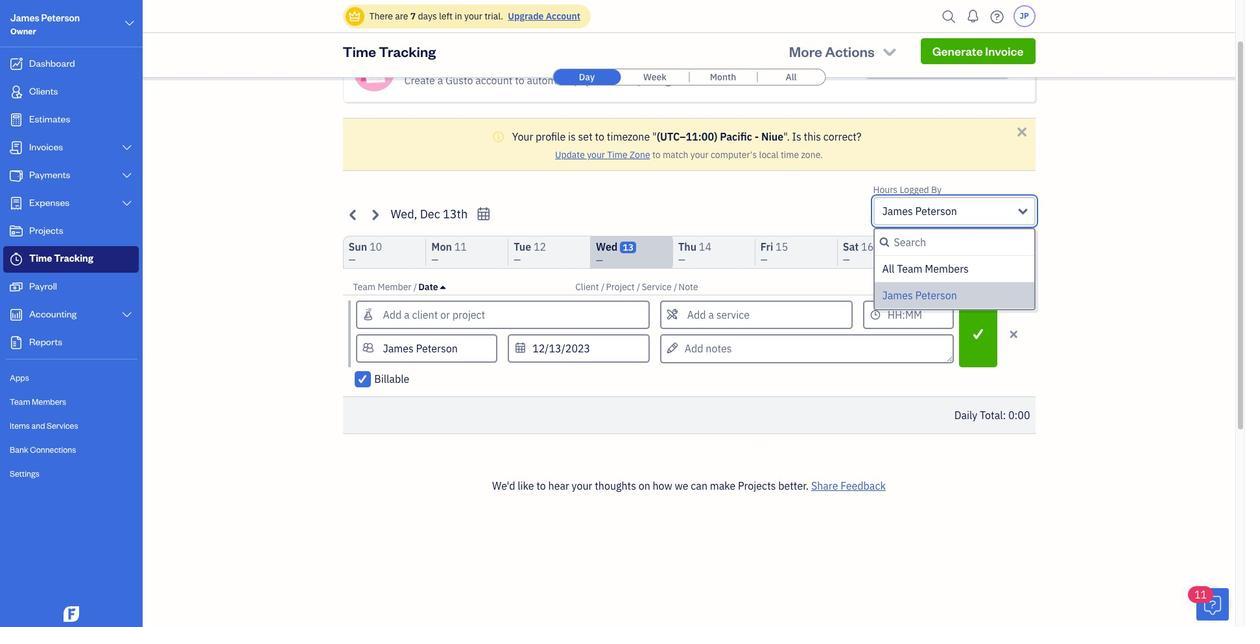 Task type: locate. For each thing, give the bounding box(es) containing it.
total right daily
[[980, 409, 1003, 422]]

chevron large down image
[[121, 143, 133, 153], [121, 198, 133, 209]]

2 vertical spatial peterson
[[915, 289, 957, 302]]

tracking down projects "link"
[[54, 252, 93, 265]]

0 horizontal spatial gusto
[[445, 74, 473, 87]]

is
[[568, 130, 576, 143]]

list box
[[874, 256, 1034, 309]]

to right 'zone'
[[652, 149, 661, 161]]

0 vertical spatial all
[[786, 71, 797, 83]]

0 vertical spatial team
[[897, 263, 922, 276]]

peterson inside dropdown button
[[915, 205, 957, 218]]

thu 14 —
[[678, 241, 711, 266]]

1 vertical spatial members
[[32, 397, 66, 407]]

0 horizontal spatial 11
[[454, 241, 467, 254]]

1 horizontal spatial projects
[[738, 480, 776, 493]]

apps link
[[3, 367, 139, 390]]

peterson up dashboard
[[41, 12, 80, 24]]

estimate image
[[8, 113, 24, 126]]

0:00
[[1003, 246, 1024, 259], [1008, 409, 1030, 422]]

1 horizontal spatial account
[[951, 58, 997, 73]]

0 vertical spatial 11
[[454, 241, 467, 254]]

gusto right chevrondown image
[[916, 58, 949, 73]]

date
[[418, 281, 438, 293]]

1 vertical spatial chevron large down image
[[121, 171, 133, 181]]

money image
[[8, 281, 24, 294]]

— down wed
[[596, 255, 603, 267]]

Add a service text field
[[661, 302, 851, 328]]

total
[[974, 246, 997, 259], [980, 409, 1003, 422]]

create gusto account
[[877, 58, 997, 73]]

1 vertical spatial peterson
[[915, 205, 957, 218]]

team left member
[[353, 281, 375, 293]]

create gusto account button
[[866, 53, 1009, 79]]

create inside run payroll effortlessly create a gusto account to automate payroll and reporting
[[404, 74, 435, 87]]

chevron large down image down payments link
[[121, 198, 133, 209]]

by
[[931, 184, 942, 196]]

— down the thu
[[678, 254, 685, 266]]

/
[[414, 281, 417, 293], [601, 281, 605, 293], [637, 281, 640, 293], [674, 281, 677, 293], [994, 281, 998, 293]]

:
[[997, 246, 1000, 259], [1003, 409, 1006, 422]]

time tracking down projects "link"
[[29, 252, 93, 265]]

1 horizontal spatial tracking
[[379, 42, 436, 60]]

Duration text field
[[863, 301, 954, 329]]

0 horizontal spatial all
[[786, 71, 797, 83]]

1 vertical spatial create
[[404, 74, 435, 87]]

/ right client
[[601, 281, 605, 293]]

2 horizontal spatial team
[[897, 263, 922, 276]]

choose a date image
[[476, 207, 491, 222]]

expenses link
[[3, 191, 139, 217]]

and right payroll
[[608, 74, 626, 87]]

— down sat
[[843, 254, 850, 266]]

to right account
[[515, 74, 524, 87]]

projects down the expenses
[[29, 224, 63, 237]]

payroll
[[426, 56, 459, 69], [29, 280, 57, 292]]

— for sun
[[349, 254, 356, 266]]

1 horizontal spatial all
[[882, 263, 894, 276]]

team up duration text box
[[897, 263, 922, 276]]

1 vertical spatial total
[[980, 409, 1003, 422]]

7
[[410, 10, 416, 22]]

14
[[699, 241, 711, 254]]

— inside sat 16 —
[[843, 254, 850, 266]]

0 horizontal spatial time tracking
[[29, 252, 93, 265]]

— for tue
[[514, 254, 521, 266]]

profile
[[536, 130, 566, 143]]

total : 0:00
[[974, 246, 1024, 259]]

account inside button
[[951, 58, 997, 73]]

create
[[877, 58, 914, 73], [404, 74, 435, 87]]

0 vertical spatial create
[[877, 58, 914, 73]]

-
[[755, 130, 759, 143]]

— inside fri 15 —
[[761, 254, 768, 266]]

james down all team members
[[882, 289, 913, 302]]

caretup image
[[440, 282, 445, 292]]

Search search field
[[874, 235, 1034, 250]]

close image
[[1011, 49, 1026, 64]]

james peterson inside "list box"
[[882, 289, 957, 302]]

settings
[[10, 469, 39, 479]]

1 horizontal spatial payroll
[[426, 56, 459, 69]]

search image
[[939, 7, 959, 26]]

0 horizontal spatial payroll
[[29, 280, 57, 292]]

invoice image
[[8, 141, 24, 154]]

1 vertical spatial team
[[353, 281, 375, 293]]

1 vertical spatial 0:00
[[1008, 409, 1030, 422]]

to right like
[[536, 480, 546, 493]]

time right timer image
[[29, 252, 52, 265]]

james peterson down the logged
[[882, 205, 957, 218]]

chevron large down image for expenses
[[121, 198, 133, 209]]

— for thu
[[678, 254, 685, 266]]

match
[[663, 149, 688, 161]]

all inside "list box"
[[882, 263, 894, 276]]

— for sat
[[843, 254, 850, 266]]

we'd like to hear your thoughts on how we can make projects better. share feedback
[[492, 480, 886, 493]]

chevron large down image for accounting
[[121, 310, 133, 320]]

0 vertical spatial chevron large down image
[[121, 143, 133, 153]]

1 vertical spatial 11
[[1194, 589, 1207, 602]]

1 vertical spatial gusto
[[445, 74, 473, 87]]

create down run
[[404, 74, 435, 87]]

0 horizontal spatial tracking
[[54, 252, 93, 265]]

peterson
[[41, 12, 80, 24], [915, 205, 957, 218], [915, 289, 957, 302]]

— down fri
[[761, 254, 768, 266]]

tracking down 7
[[379, 42, 436, 60]]

to
[[515, 74, 524, 87], [595, 130, 604, 143], [652, 149, 661, 161], [536, 480, 546, 493]]

dashboard
[[29, 57, 75, 69]]

/ left status
[[994, 281, 998, 293]]

expense image
[[8, 197, 24, 210]]

0 vertical spatial james peterson
[[882, 205, 957, 218]]

— inside thu 14 —
[[678, 254, 685, 266]]

make
[[710, 480, 735, 493]]

computer's
[[711, 149, 757, 161]]

wed 13 —
[[596, 241, 634, 267]]

— inside wed 13 —
[[596, 255, 603, 267]]

— down sun
[[349, 254, 356, 266]]

jp
[[1020, 11, 1029, 21]]

1 horizontal spatial 11
[[1194, 589, 1207, 602]]

invoices
[[29, 141, 63, 153]]

— inside the mon 11 —
[[431, 254, 439, 266]]

james down hours logged by
[[882, 205, 913, 218]]

1 horizontal spatial and
[[608, 74, 626, 87]]

hours logged by
[[873, 184, 942, 196]]

11
[[454, 241, 467, 254], [1194, 589, 1207, 602]]

status
[[999, 281, 1025, 293]]

1 horizontal spatial members
[[925, 263, 969, 276]]

0 vertical spatial and
[[608, 74, 626, 87]]

estimates link
[[3, 107, 139, 134]]

1 horizontal spatial create
[[877, 58, 914, 73]]

0 horizontal spatial and
[[31, 421, 45, 431]]

all for all team members
[[882, 263, 894, 276]]

share feedback button
[[811, 479, 886, 494]]

0 vertical spatial peterson
[[41, 12, 80, 24]]

and
[[608, 74, 626, 87], [31, 421, 45, 431]]

clients
[[29, 85, 58, 97]]

1 vertical spatial tracking
[[54, 252, 93, 265]]

peterson inside james peterson owner
[[41, 12, 80, 24]]

pacific
[[720, 130, 752, 143]]

0 horizontal spatial members
[[32, 397, 66, 407]]

/ left the service at the right top of the page
[[637, 281, 640, 293]]

0 horizontal spatial team
[[10, 397, 30, 407]]

tracking inside main element
[[54, 252, 93, 265]]

0 vertical spatial tracking
[[379, 42, 436, 60]]

10
[[370, 241, 382, 254]]

team inside main element
[[10, 397, 30, 407]]

1 vertical spatial chevron large down image
[[121, 198, 133, 209]]

zone
[[630, 149, 650, 161]]

next day image
[[367, 207, 382, 222]]

0 vertical spatial total
[[974, 246, 997, 259]]

0 vertical spatial account
[[546, 10, 580, 22]]

payroll right money icon
[[29, 280, 57, 292]]

0 vertical spatial time tracking
[[343, 42, 436, 60]]

your right in on the left of the page
[[464, 10, 482, 22]]

0 horizontal spatial account
[[546, 10, 580, 22]]

in
[[455, 10, 462, 22]]

peterson down all team members
[[915, 289, 957, 302]]

run payroll effortlessly create a gusto account to automate payroll and reporting
[[404, 56, 671, 87]]

all down more
[[786, 71, 797, 83]]

projects
[[29, 224, 63, 237], [738, 480, 776, 493]]

check image
[[357, 373, 368, 386]]

list box containing all team members
[[874, 256, 1034, 309]]

account
[[475, 74, 513, 87]]

/ left the date
[[414, 281, 417, 293]]

2 james peterson from the top
[[882, 289, 957, 302]]

chevron large down image inside accounting link
[[121, 310, 133, 320]]

chevron large down image for payments
[[121, 171, 133, 181]]

timer image
[[8, 253, 24, 266]]

team
[[897, 263, 922, 276], [353, 281, 375, 293], [10, 397, 30, 407]]

create right actions
[[877, 58, 914, 73]]

0:00 up status
[[1003, 246, 1024, 259]]

and inside run payroll effortlessly create a gusto account to automate payroll and reporting
[[608, 74, 626, 87]]

: up the time / status
[[997, 246, 1000, 259]]

all inside all link
[[786, 71, 797, 83]]

date link
[[418, 281, 445, 293]]

james up owner
[[10, 12, 39, 24]]

time tracking down there
[[343, 42, 436, 60]]

team for team members
[[10, 397, 30, 407]]

and right items
[[31, 421, 45, 431]]

note link
[[678, 281, 698, 293]]

2 vertical spatial james
[[882, 289, 913, 302]]

peterson down by
[[915, 205, 957, 218]]

your
[[464, 10, 482, 22], [587, 149, 605, 161], [690, 149, 708, 161], [572, 480, 592, 493]]

0 horizontal spatial projects
[[29, 224, 63, 237]]

member
[[378, 281, 411, 293]]

can
[[691, 480, 707, 493]]

projects right make
[[738, 480, 776, 493]]

day
[[579, 71, 595, 83]]

1 vertical spatial james
[[882, 205, 913, 218]]

1 / from the left
[[414, 281, 417, 293]]

0 horizontal spatial create
[[404, 74, 435, 87]]

— inside sun 10 —
[[349, 254, 356, 266]]

team up items
[[10, 397, 30, 407]]

projects link
[[3, 219, 139, 245]]

client / project / service / note
[[575, 281, 698, 293]]

mon
[[431, 241, 452, 254]]

crown image
[[348, 9, 362, 23]]

0 vertical spatial members
[[925, 263, 969, 276]]

— inside tue 12 —
[[514, 254, 521, 266]]

members
[[925, 263, 969, 276], [32, 397, 66, 407]]

2 vertical spatial team
[[10, 397, 30, 407]]

1 vertical spatial and
[[31, 421, 45, 431]]

0 horizontal spatial :
[[997, 246, 1000, 259]]

generate
[[932, 43, 983, 58]]

wed
[[596, 241, 618, 254]]

0 vertical spatial chevron large down image
[[124, 16, 136, 31]]

create inside button
[[877, 58, 914, 73]]

chart image
[[8, 309, 24, 322]]

1 vertical spatial account
[[951, 58, 997, 73]]

total up time link
[[974, 246, 997, 259]]

clients link
[[3, 79, 139, 106]]

is
[[792, 130, 801, 143]]

2 chevron large down image from the top
[[121, 198, 133, 209]]

day link
[[553, 69, 621, 85]]

team members link
[[3, 391, 139, 414]]

0:00 right daily
[[1008, 409, 1030, 422]]

1 vertical spatial time tracking
[[29, 252, 93, 265]]

— down mon
[[431, 254, 439, 266]]

there
[[369, 10, 393, 22]]

0 vertical spatial projects
[[29, 224, 63, 237]]

1 horizontal spatial :
[[1003, 409, 1006, 422]]

12
[[534, 241, 546, 254]]

2 vertical spatial chevron large down image
[[121, 310, 133, 320]]

members up items and services
[[32, 397, 66, 407]]

Add a client or project text field
[[357, 302, 648, 328]]

bank connections
[[10, 445, 76, 455]]

month link
[[689, 69, 757, 85]]

dashboard image
[[8, 58, 24, 71]]

1 james peterson from the top
[[882, 205, 957, 218]]

1 vertical spatial :
[[1003, 409, 1006, 422]]

1 chevron large down image from the top
[[121, 143, 133, 153]]

chevron large down image
[[124, 16, 136, 31], [121, 171, 133, 181], [121, 310, 133, 320]]

/ left note link
[[674, 281, 677, 293]]

members down search search field
[[925, 263, 969, 276]]

1 vertical spatial payroll
[[29, 280, 57, 292]]

1 horizontal spatial gusto
[[916, 58, 949, 73]]

team inside "list box"
[[897, 263, 922, 276]]

chevron large down image down estimates link
[[121, 143, 133, 153]]

0 vertical spatial james
[[10, 12, 39, 24]]

0 vertical spatial payroll
[[426, 56, 459, 69]]

estimates
[[29, 113, 70, 125]]

james peterson down all team members
[[882, 289, 957, 302]]

— down tue
[[514, 254, 521, 266]]

0 vertical spatial gusto
[[916, 58, 949, 73]]

Add notes text field
[[660, 335, 954, 364]]

1 horizontal spatial team
[[353, 281, 375, 293]]

all right sat 16 —
[[882, 263, 894, 276]]

1 horizontal spatial time tracking
[[343, 42, 436, 60]]

1 vertical spatial james peterson
[[882, 289, 957, 302]]

gusto right a
[[445, 74, 473, 87]]

payroll up a
[[426, 56, 459, 69]]

1 vertical spatial all
[[882, 263, 894, 276]]

freshbooks image
[[61, 607, 82, 623]]

effortlessly
[[462, 56, 517, 69]]

: right daily
[[1003, 409, 1006, 422]]

update your time zone to match your computer's local time zone.
[[555, 149, 823, 161]]

your profile is set to timezone " (utc–11:00) pacific - niue ". is this correct?
[[512, 130, 861, 143]]



Task type: vqa. For each thing, say whether or not it's contained in the screenshot.
of
no



Task type: describe. For each thing, give the bounding box(es) containing it.
tue 12 —
[[514, 241, 546, 266]]

info image
[[493, 129, 510, 145]]

— for mon
[[431, 254, 439, 266]]

upgrade
[[508, 10, 544, 22]]

billable
[[374, 373, 409, 386]]

Add a name text field
[[357, 336, 496, 362]]

members inside "list box"
[[925, 263, 969, 276]]

time down crown icon
[[343, 42, 376, 60]]

chevrondown image
[[881, 42, 899, 60]]

tue
[[514, 241, 531, 254]]

run
[[404, 56, 423, 69]]

accounting
[[29, 308, 77, 320]]

5 / from the left
[[994, 281, 998, 293]]

connections
[[30, 445, 76, 455]]

more actions button
[[777, 36, 910, 67]]

and inside main element
[[31, 421, 45, 431]]

payments
[[29, 169, 70, 181]]

invoices link
[[3, 135, 139, 161]]

owner
[[10, 26, 36, 36]]

payroll inside run payroll effortlessly create a gusto account to automate payroll and reporting
[[426, 56, 459, 69]]

items
[[10, 421, 30, 431]]

gusto inside run payroll effortlessly create a gusto account to automate payroll and reporting
[[445, 74, 473, 87]]

week
[[643, 71, 667, 83]]

".
[[783, 130, 790, 143]]

items and services
[[10, 421, 78, 431]]

gusto inside button
[[916, 58, 949, 73]]

project
[[606, 281, 635, 293]]

james inside "list box"
[[882, 289, 913, 302]]

project image
[[8, 225, 24, 238]]

feedback
[[841, 480, 886, 493]]

fri
[[761, 241, 773, 254]]

month
[[710, 71, 736, 83]]

services
[[47, 421, 78, 431]]

note
[[678, 281, 698, 293]]

0 vertical spatial 0:00
[[1003, 246, 1024, 259]]

all for all
[[786, 71, 797, 83]]

jp button
[[1013, 5, 1035, 27]]

your down (utc–11:00)
[[690, 149, 708, 161]]

members inside 'team members' link
[[32, 397, 66, 407]]

15
[[776, 241, 788, 254]]

left
[[439, 10, 453, 22]]

accounting link
[[3, 302, 139, 329]]

to right set
[[595, 130, 604, 143]]

time tracking link
[[3, 246, 139, 273]]

mon 11 —
[[431, 241, 467, 266]]

payment image
[[8, 169, 24, 182]]

projects inside "link"
[[29, 224, 63, 237]]

logged
[[900, 184, 929, 196]]

log time image
[[971, 328, 986, 341]]

thoughts
[[595, 480, 636, 493]]

zone.
[[801, 149, 823, 161]]

"
[[652, 130, 657, 143]]

update
[[555, 149, 585, 161]]

upgrade account link
[[505, 10, 580, 22]]

payroll inside main element
[[29, 280, 57, 292]]

reports
[[29, 336, 62, 348]]

reporting
[[628, 74, 671, 87]]

more actions
[[789, 42, 875, 60]]

expenses
[[29, 196, 70, 209]]

chevron large down image for invoices
[[121, 143, 133, 153]]

bank
[[10, 445, 28, 455]]

set
[[578, 130, 593, 143]]

team for team member /
[[353, 281, 375, 293]]

to inside run payroll effortlessly create a gusto account to automate payroll and reporting
[[515, 74, 524, 87]]

team members
[[10, 397, 66, 407]]

0 vertical spatial :
[[997, 246, 1000, 259]]

automate
[[527, 74, 572, 87]]

how
[[653, 480, 672, 493]]

11 inside the mon 11 —
[[454, 241, 467, 254]]

sun
[[349, 241, 367, 254]]

payroll link
[[3, 274, 139, 301]]

trial.
[[485, 10, 503, 22]]

3 / from the left
[[637, 281, 640, 293]]

time inside main element
[[29, 252, 52, 265]]

time
[[781, 149, 799, 161]]

peterson inside "list box"
[[915, 289, 957, 302]]

daily total : 0:00
[[954, 409, 1030, 422]]

1 vertical spatial projects
[[738, 480, 776, 493]]

update your time zone link
[[555, 149, 650, 161]]

your
[[512, 130, 533, 143]]

reports link
[[3, 330, 139, 357]]

main element
[[0, 0, 175, 628]]

james peterson inside dropdown button
[[882, 205, 957, 218]]

fri 15 —
[[761, 241, 788, 266]]

service
[[642, 281, 672, 293]]

james inside james peterson owner
[[10, 12, 39, 24]]

time link
[[971, 281, 994, 293]]

client image
[[8, 86, 24, 99]]

we
[[675, 480, 688, 493]]

week link
[[621, 69, 689, 85]]

time tracking inside time tracking link
[[29, 252, 93, 265]]

cancel image
[[1008, 326, 1020, 342]]

invoice
[[985, 43, 1024, 58]]

service link
[[642, 281, 674, 293]]

bank connections link
[[3, 439, 139, 462]]

sat 16 —
[[843, 241, 874, 266]]

your right hear
[[572, 480, 592, 493]]

james inside dropdown button
[[882, 205, 913, 218]]

wed, dec 13th
[[391, 207, 468, 222]]

generate invoice
[[932, 43, 1024, 58]]

times image
[[1015, 125, 1029, 139]]

generate invoice button
[[921, 38, 1035, 64]]

previous day image
[[346, 207, 361, 222]]

payments link
[[3, 163, 139, 189]]

sat
[[843, 241, 859, 254]]

payroll
[[574, 74, 606, 87]]

dec
[[420, 207, 440, 222]]

your down set
[[587, 149, 605, 161]]

hear
[[548, 480, 569, 493]]

time / status
[[971, 281, 1025, 293]]

settings link
[[3, 463, 139, 486]]

4 / from the left
[[674, 281, 677, 293]]

local
[[759, 149, 779, 161]]

notifications image
[[963, 3, 983, 29]]

sun 10 —
[[349, 241, 382, 266]]

report image
[[8, 337, 24, 350]]

time down timezone on the top of page
[[607, 149, 628, 161]]

11 inside dropdown button
[[1194, 589, 1207, 602]]

— for wed
[[596, 255, 603, 267]]

team member /
[[353, 281, 417, 293]]

— for fri
[[761, 254, 768, 266]]

james peterson button
[[873, 197, 1035, 226]]

resource center badge image
[[1196, 589, 1229, 621]]

Date in MM/DD/YYYY format text field
[[508, 335, 650, 363]]

a
[[437, 74, 443, 87]]

timezone
[[607, 130, 650, 143]]

daily
[[954, 409, 977, 422]]

2 / from the left
[[601, 281, 605, 293]]

better.
[[778, 480, 809, 493]]

time left status
[[971, 281, 992, 293]]

go to help image
[[987, 7, 1007, 26]]

13th
[[443, 207, 468, 222]]



